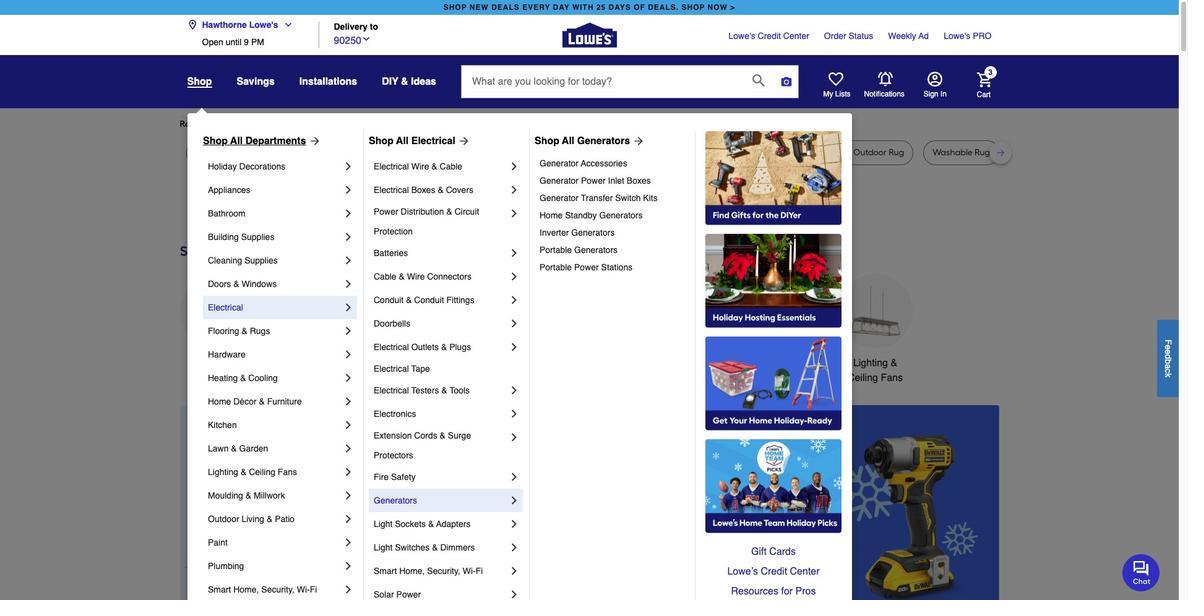 Task type: describe. For each thing, give the bounding box(es) containing it.
roth for area
[[531, 147, 549, 158]]

millwork
[[254, 491, 285, 501]]

smart home, security, wi-fi for left smart home, security, wi-fi "link"
[[208, 585, 317, 595]]

power for portable power stations
[[574, 262, 599, 272]]

1 vertical spatial wire
[[407, 272, 425, 282]]

desk
[[444, 147, 463, 158]]

chevron right image for appliances
[[342, 184, 355, 196]]

chevron right image for lawn & garden
[[342, 442, 355, 455]]

f
[[1163, 339, 1173, 345]]

light switches & dimmers link
[[374, 536, 508, 559]]

0 vertical spatial chevron down image
[[278, 20, 293, 30]]

my
[[823, 90, 833, 98]]

electronics
[[374, 409, 416, 419]]

1 horizontal spatial security,
[[427, 566, 460, 576]]

cable & wire connectors link
[[374, 265, 508, 288]]

shop for shop all departments
[[203, 136, 228, 147]]

90250
[[334, 35, 361, 46]]

electrical wire & cable link
[[374, 155, 508, 178]]

chevron right image for paint link
[[342, 537, 355, 549]]

1 shop from the left
[[444, 3, 467, 12]]

décor
[[233, 397, 257, 407]]

christmas
[[383, 358, 427, 369]]

conduit & conduit fittings
[[374, 295, 474, 305]]

Search Query text field
[[462, 66, 743, 98]]

solar power
[[374, 590, 421, 600]]

chevron right image for electrical testers & tools link
[[508, 384, 520, 397]]

heating & cooling
[[208, 373, 278, 383]]

chevron right image for moulding & millwork
[[342, 490, 355, 502]]

windows
[[242, 279, 277, 289]]

fans inside button
[[881, 373, 903, 384]]

generators down switch
[[599, 210, 643, 220]]

cable inside cable & wire connectors link
[[374, 272, 396, 282]]

lawn
[[208, 444, 229, 454]]

lighting & ceiling fans button
[[838, 274, 913, 386]]

doorbells link
[[374, 312, 508, 335]]

1 horizontal spatial wi-
[[463, 566, 476, 576]]

generator power inlet boxes
[[540, 176, 651, 186]]

heating
[[208, 373, 238, 383]]

0 vertical spatial wire
[[411, 162, 429, 171]]

generator transfer switch kits
[[540, 193, 658, 203]]

rug 5x8
[[195, 147, 226, 158]]

garden
[[239, 444, 268, 454]]

5 rug from the left
[[572, 147, 587, 158]]

christmas decorations button
[[368, 274, 442, 386]]

chevron right image for doorbells
[[508, 317, 520, 330]]

inlet
[[608, 176, 624, 186]]

generators up portable power stations
[[574, 245, 618, 255]]

cable & wire connectors
[[374, 272, 472, 282]]

cart
[[977, 90, 991, 99]]

electrical for electrical tape
[[374, 364, 409, 374]]

light switches & dimmers
[[374, 543, 475, 553]]

chevron right image for plumbing
[[342, 560, 355, 572]]

more suggestions for you link
[[317, 118, 427, 131]]

new
[[470, 3, 489, 12]]

protectors
[[374, 451, 413, 460]]

chevron right image for cable & wire connectors link at the left
[[508, 270, 520, 283]]

chevron right image for left smart home, security, wi-fi "link"
[[342, 584, 355, 596]]

1 rug from the left
[[195, 147, 211, 158]]

2 e from the top
[[1163, 349, 1173, 354]]

lighting & ceiling fans inside button
[[848, 358, 903, 384]]

shop new deals every day with 25 days of deals. shop now > link
[[441, 0, 738, 15]]

9 rug from the left
[[975, 147, 990, 158]]

in
[[941, 90, 947, 98]]

chevron right image for electrical link
[[342, 301, 355, 314]]

lowe's
[[727, 566, 758, 577]]

k
[[1163, 373, 1173, 377]]

chevron right image for hardware
[[342, 348, 355, 361]]

1 vertical spatial lighting & ceiling fans
[[208, 467, 297, 477]]

shop
[[187, 76, 212, 87]]

shop all electrical link
[[369, 134, 470, 149]]

paint link
[[208, 531, 342, 555]]

plugs
[[449, 342, 471, 352]]

1 area from the left
[[316, 147, 335, 158]]

credit for lowe's
[[761, 566, 787, 577]]

sign
[[924, 90, 939, 98]]

light sockets & adapters
[[374, 519, 471, 529]]

you for recommended searches for you
[[292, 119, 307, 129]]

chevron down image inside 90250 button
[[361, 34, 371, 44]]

hardware link
[[208, 343, 342, 366]]

home inside button
[[783, 358, 809, 369]]

location image
[[187, 20, 197, 30]]

generator accessories
[[540, 158, 627, 168]]

shop all electrical
[[369, 136, 455, 147]]

chevron right image for outdoor living & patio link
[[342, 513, 355, 525]]

deals
[[491, 3, 520, 12]]

chevron right image for holiday decorations
[[342, 160, 355, 173]]

my lists
[[823, 90, 851, 98]]

portable generators link
[[540, 241, 686, 259]]

lowe's wishes you and your family a happy hanukkah. image
[[180, 197, 999, 228]]

3
[[988, 68, 993, 77]]

home décor & furniture link
[[208, 390, 342, 413]]

chevron right image for fire safety
[[508, 471, 520, 483]]

roth for rug
[[655, 147, 673, 158]]

2 horizontal spatial for
[[781, 586, 793, 597]]

order status link
[[824, 30, 873, 42]]

power inside power distribution & circuit protection
[[374, 207, 398, 217]]

get your home holiday-ready. image
[[706, 337, 842, 431]]

flooring
[[208, 326, 239, 336]]

electrical for electrical testers & tools
[[374, 386, 409, 395]]

0 horizontal spatial fi
[[310, 585, 317, 595]]

and for allen and roth rug
[[637, 147, 653, 158]]

decorations for christmas
[[379, 373, 431, 384]]

washable area rug
[[719, 147, 797, 158]]

outdoor
[[853, 147, 887, 158]]

portable for portable generators
[[540, 245, 572, 255]]

christmas decorations
[[379, 358, 431, 384]]

d
[[1163, 354, 1173, 359]]

arrow right image for shop all electrical
[[455, 135, 470, 147]]

electrical tape
[[374, 364, 430, 374]]

scroll to item #2 image
[[666, 598, 698, 600]]

2 vertical spatial smart
[[208, 585, 231, 595]]

6 rug from the left
[[675, 147, 691, 158]]

lawn & garden
[[208, 444, 268, 454]]

cable inside electrical wire & cable link
[[440, 162, 462, 171]]

0 horizontal spatial lighting
[[208, 467, 238, 477]]

status
[[849, 31, 873, 41]]

flooring & rugs
[[208, 326, 270, 336]]

1 horizontal spatial smart
[[374, 566, 397, 576]]

1 vertical spatial ceiling
[[249, 467, 275, 477]]

chevron right image for light sockets & adapters link in the bottom of the page
[[508, 518, 520, 530]]

electrical boxes & covers
[[374, 185, 473, 195]]

smart inside button
[[754, 358, 780, 369]]

2 horizontal spatial arrow right image
[[976, 514, 989, 526]]

lowe's home improvement logo image
[[562, 8, 617, 62]]

center for lowe's credit center
[[790, 566, 820, 577]]

kitchen for kitchen faucets
[[464, 358, 497, 369]]

kits
[[643, 193, 658, 203]]

0 horizontal spatial home,
[[233, 585, 259, 595]]

sign in
[[924, 90, 947, 98]]

bathroom inside button
[[666, 358, 709, 369]]

chevron right image for electrical wire & cable
[[508, 160, 520, 173]]

building supplies
[[208, 232, 274, 242]]

shop all generators link
[[535, 134, 645, 149]]

kitchen faucets button
[[462, 274, 536, 371]]

2 conduit from the left
[[414, 295, 444, 305]]

until
[[226, 37, 242, 47]]

1 conduit from the left
[[374, 295, 404, 305]]

rugs
[[250, 326, 270, 336]]

1 horizontal spatial home,
[[399, 566, 425, 576]]

home standby generators
[[540, 210, 643, 220]]

allen and roth rug
[[616, 147, 691, 158]]

light for light sockets & adapters
[[374, 519, 393, 529]]

appliances link
[[208, 178, 342, 202]]

circuit
[[455, 207, 479, 217]]

washable for washable rug
[[933, 147, 973, 158]]

credit for lowe's
[[758, 31, 781, 41]]

2 area from the left
[[551, 147, 570, 158]]

electrical tape link
[[374, 359, 520, 379]]

batteries
[[374, 248, 408, 258]]

home for home standby generators
[[540, 210, 563, 220]]

standby
[[565, 210, 597, 220]]

lowe's credit center link
[[706, 562, 842, 582]]

electrical link
[[208, 296, 342, 319]]

chevron right image for doors & windows link
[[342, 278, 355, 290]]

for for searches
[[279, 119, 291, 129]]

0 horizontal spatial bathroom
[[208, 209, 246, 218]]

cleaning
[[208, 256, 242, 265]]

gift cards
[[751, 546, 796, 558]]

2 shop from the left
[[682, 3, 705, 12]]

outdoor living & patio link
[[208, 507, 342, 531]]

flooring & rugs link
[[208, 319, 342, 343]]

generator for generator power inlet boxes
[[540, 176, 579, 186]]

lowe's pro
[[944, 31, 992, 41]]

25 days of deals. don't miss deals every day. same-day delivery on in-stock orders placed by 2 p m. image
[[180, 405, 380, 600]]



Task type: vqa. For each thing, say whether or not it's contained in the screenshot.
Add to Cart Button
no



Task type: locate. For each thing, give the bounding box(es) containing it.
power up protection
[[374, 207, 398, 217]]

all down recommended searches for you
[[230, 136, 243, 147]]

1 vertical spatial fans
[[278, 467, 297, 477]]

rug left indoor
[[782, 147, 797, 158]]

chevron right image for electrical outlets & plugs
[[508, 341, 520, 353]]

supplies for cleaning supplies
[[245, 256, 278, 265]]

security, up solar power link
[[427, 566, 460, 576]]

power up transfer
[[581, 176, 606, 186]]

arrow right image inside shop all electrical link
[[455, 135, 470, 147]]

center up pros
[[790, 566, 820, 577]]

0 vertical spatial supplies
[[241, 232, 274, 242]]

2 shop from the left
[[369, 136, 394, 147]]

0 horizontal spatial ceiling
[[249, 467, 275, 477]]

rug down more at top
[[337, 147, 352, 158]]

lowe's for lowe's credit center
[[729, 31, 755, 41]]

chevron right image for the right smart home, security, wi-fi "link"
[[508, 565, 520, 577]]

chevron right image
[[342, 160, 355, 173], [508, 160, 520, 173], [342, 184, 355, 196], [508, 184, 520, 196], [508, 247, 520, 259], [508, 294, 520, 306], [508, 317, 520, 330], [342, 325, 355, 337], [508, 341, 520, 353], [342, 348, 355, 361], [342, 372, 355, 384], [342, 395, 355, 408], [508, 408, 520, 420], [342, 419, 355, 431], [342, 442, 355, 455], [342, 466, 355, 478], [508, 471, 520, 483], [342, 490, 355, 502], [508, 542, 520, 554], [342, 560, 355, 572], [508, 589, 520, 600]]

0 vertical spatial kitchen
[[464, 358, 497, 369]]

light for light switches & dimmers
[[374, 543, 393, 553]]

generators down recommended searches for you heading
[[577, 136, 630, 147]]

0 vertical spatial generator
[[540, 158, 579, 168]]

shop
[[203, 136, 228, 147], [369, 136, 394, 147], [535, 136, 559, 147]]

security,
[[427, 566, 460, 576], [261, 585, 294, 595]]

0 horizontal spatial arrow right image
[[306, 135, 321, 147]]

up to 50 percent off select tools and accessories. image
[[399, 405, 999, 600]]

decorations for holiday
[[239, 162, 285, 171]]

1 washable from the left
[[719, 147, 759, 158]]

1 and from the left
[[513, 147, 529, 158]]

inverter generators link
[[540, 224, 686, 241]]

fi up solar power link
[[476, 566, 483, 576]]

fans
[[881, 373, 903, 384], [278, 467, 297, 477]]

2 light from the top
[[374, 543, 393, 553]]

kitchen inside button
[[464, 358, 497, 369]]

roth down shop all generators in the top of the page
[[531, 147, 549, 158]]

appliances button
[[180, 274, 254, 371]]

electrical down electrical wire & cable
[[374, 185, 409, 195]]

1 horizontal spatial smart home, security, wi-fi
[[374, 566, 483, 576]]

electrical up flooring
[[208, 303, 243, 313]]

credit inside lowe's credit center link
[[761, 566, 787, 577]]

0 horizontal spatial chevron down image
[[278, 20, 293, 30]]

allen and roth area rug
[[492, 147, 587, 158]]

1 vertical spatial fi
[[310, 585, 317, 595]]

holiday decorations
[[208, 162, 285, 171]]

1 horizontal spatial boxes
[[627, 176, 651, 186]]

for
[[279, 119, 291, 129], [389, 119, 401, 129], [781, 586, 793, 597]]

kitchen for kitchen
[[208, 420, 237, 430]]

tools
[[450, 386, 470, 395]]

generators down fire safety
[[374, 496, 417, 506]]

arrow right image inside the shop all departments link
[[306, 135, 321, 147]]

portable
[[540, 245, 572, 255], [540, 262, 572, 272]]

batteries link
[[374, 241, 508, 265]]

1 horizontal spatial and
[[637, 147, 653, 158]]

area
[[316, 147, 335, 158], [551, 147, 570, 158], [761, 147, 780, 158]]

power for generator power inlet boxes
[[581, 176, 606, 186]]

lowe's home improvement cart image
[[977, 72, 992, 87]]

1 shop from the left
[[203, 136, 228, 147]]

all for departments
[[230, 136, 243, 147]]

allen for allen and roth rug
[[616, 147, 635, 158]]

sign in button
[[924, 72, 947, 99]]

chevron right image for light switches & dimmers
[[508, 542, 520, 554]]

1 vertical spatial supplies
[[245, 256, 278, 265]]

0 vertical spatial light
[[374, 519, 393, 529]]

smart home, security, wi-fi link down light switches & dimmers
[[374, 559, 508, 583]]

cleaning supplies link
[[208, 249, 342, 272]]

0 horizontal spatial for
[[279, 119, 291, 129]]

chevron right image for batteries
[[508, 247, 520, 259]]

0 horizontal spatial washable
[[719, 147, 759, 158]]

1 horizontal spatial cable
[[440, 162, 462, 171]]

1 vertical spatial lighting
[[208, 467, 238, 477]]

1 vertical spatial security,
[[261, 585, 294, 595]]

my lists link
[[823, 72, 851, 99]]

0 horizontal spatial decorations
[[239, 162, 285, 171]]

allen up accessories
[[616, 147, 635, 158]]

shop for shop all generators
[[535, 136, 559, 147]]

smart home, security, wi-fi down plumbing link
[[208, 585, 317, 595]]

and for allen and roth area rug
[[513, 147, 529, 158]]

chevron right image for power distribution & circuit protection link
[[508, 207, 520, 220]]

0 vertical spatial lighting & ceiling fans
[[848, 358, 903, 384]]

0 vertical spatial wi-
[[463, 566, 476, 576]]

1 vertical spatial decorations
[[379, 373, 431, 384]]

2 washable from the left
[[933, 147, 973, 158]]

generator down generator accessories
[[540, 176, 579, 186]]

0 horizontal spatial kitchen
[[208, 420, 237, 430]]

3 shop from the left
[[535, 136, 559, 147]]

electrical up christmas
[[374, 342, 409, 352]]

2 and from the left
[[637, 147, 653, 158]]

fire safety link
[[374, 465, 508, 489]]

wi- down plumbing link
[[297, 585, 310, 595]]

smart home, security, wi-fi for the right smart home, security, wi-fi "link"
[[374, 566, 483, 576]]

1 vertical spatial chevron down image
[[361, 34, 371, 44]]

power inside solar power link
[[396, 590, 421, 600]]

chevron right image for home décor & furniture
[[342, 395, 355, 408]]

bathroom button
[[650, 274, 724, 371]]

decorations inside holiday decorations link
[[239, 162, 285, 171]]

roth right arrow right image
[[655, 147, 673, 158]]

moulding & millwork
[[208, 491, 285, 501]]

wire
[[411, 162, 429, 171], [407, 272, 425, 282]]

faucets
[[499, 358, 535, 369]]

1 horizontal spatial arrow right image
[[455, 135, 470, 147]]

building
[[208, 232, 239, 242]]

8 rug from the left
[[889, 147, 904, 158]]

washable rug
[[933, 147, 990, 158]]

living
[[242, 514, 264, 524]]

portable for portable power stations
[[540, 262, 572, 272]]

2 roth from the left
[[655, 147, 673, 158]]

1 horizontal spatial bathroom
[[666, 358, 709, 369]]

for up departments
[[279, 119, 291, 129]]

0 vertical spatial bathroom
[[208, 209, 246, 218]]

arrow left image
[[410, 514, 422, 526]]

all for generators
[[562, 136, 574, 147]]

generator up standby
[[540, 193, 579, 203]]

kitchen down plugs
[[464, 358, 497, 369]]

wire up conduit & conduit fittings
[[407, 272, 425, 282]]

security, down plumbing link
[[261, 585, 294, 595]]

1 you from the left
[[292, 119, 307, 129]]

smart home, security, wi-fi link down paint link
[[208, 578, 342, 600]]

gift
[[751, 546, 767, 558]]

0 vertical spatial fi
[[476, 566, 483, 576]]

e up d
[[1163, 345, 1173, 349]]

home for home décor & furniture
[[208, 397, 231, 407]]

0 horizontal spatial smart home, security, wi-fi
[[208, 585, 317, 595]]

supplies
[[241, 232, 274, 242], [245, 256, 278, 265]]

cable down desk on the top
[[440, 162, 462, 171]]

1 vertical spatial kitchen
[[208, 420, 237, 430]]

1 horizontal spatial smart home, security, wi-fi link
[[374, 559, 508, 583]]

chevron right image for flooring & rugs
[[342, 325, 355, 337]]

and
[[513, 147, 529, 158], [637, 147, 653, 158]]

center left order
[[783, 31, 809, 41]]

lighting inside lighting & ceiling fans
[[853, 358, 888, 369]]

2 horizontal spatial lowe's
[[944, 31, 971, 41]]

transfer
[[581, 193, 613, 203]]

1 horizontal spatial fans
[[881, 373, 903, 384]]

decorations down "rug rug"
[[239, 162, 285, 171]]

arrow right image
[[306, 135, 321, 147], [455, 135, 470, 147], [976, 514, 989, 526]]

3 area from the left
[[761, 147, 780, 158]]

1 horizontal spatial kitchen
[[464, 358, 497, 369]]

3 generator from the top
[[540, 193, 579, 203]]

electrical for electrical outlets & plugs
[[374, 342, 409, 352]]

rug right arrow right image
[[675, 147, 691, 158]]

rug down departments
[[272, 147, 288, 158]]

0 vertical spatial cable
[[440, 162, 462, 171]]

credit inside lowe's credit center link
[[758, 31, 781, 41]]

1 horizontal spatial fi
[[476, 566, 483, 576]]

1 vertical spatial generator
[[540, 176, 579, 186]]

1 e from the top
[[1163, 345, 1173, 349]]

0 vertical spatial portable
[[540, 245, 572, 255]]

lowe's credit center link
[[729, 30, 809, 42]]

camera image
[[780, 76, 793, 88]]

kitchen link
[[208, 413, 342, 437]]

power for solar power
[[396, 590, 421, 600]]

solar
[[374, 590, 394, 600]]

1 vertical spatial smart home, security, wi-fi
[[208, 585, 317, 595]]

home, down switches
[[399, 566, 425, 576]]

lowe's inside button
[[249, 20, 278, 30]]

generators down home standby generators
[[571, 228, 615, 238]]

power inside portable power stations link
[[574, 262, 599, 272]]

1 horizontal spatial lowe's
[[729, 31, 755, 41]]

boxes up distribution
[[411, 185, 435, 195]]

0 horizontal spatial and
[[513, 147, 529, 158]]

1 horizontal spatial conduit
[[414, 295, 444, 305]]

1 horizontal spatial home
[[540, 210, 563, 220]]

appliances inside button
[[193, 358, 241, 369]]

kitchen up lawn
[[208, 420, 237, 430]]

1 all from the left
[[230, 136, 243, 147]]

portable down inverter on the top left of page
[[540, 245, 572, 255]]

shop up allen and roth area rug
[[535, 136, 559, 147]]

shop up 5x8
[[203, 136, 228, 147]]

indoor
[[826, 147, 851, 158]]

& inside power distribution & circuit protection
[[447, 207, 452, 217]]

0 horizontal spatial lowe's
[[249, 20, 278, 30]]

lowe's for lowe's pro
[[944, 31, 971, 41]]

7 rug from the left
[[782, 147, 797, 158]]

portable power stations link
[[540, 259, 686, 276]]

days
[[609, 3, 631, 12]]

electrical testers & tools
[[374, 386, 470, 395]]

area rug
[[316, 147, 352, 158]]

moulding
[[208, 491, 243, 501]]

chevron right image for kitchen
[[342, 419, 355, 431]]

rug down 'cart'
[[975, 147, 990, 158]]

electrical left tape
[[374, 364, 409, 374]]

arrow right image for shop all departments
[[306, 135, 321, 147]]

chevron right image for building supplies link
[[342, 231, 355, 243]]

credit up resources for pros link
[[761, 566, 787, 577]]

rug up generator accessories
[[572, 147, 587, 158]]

open until 9 pm
[[202, 37, 264, 47]]

1 horizontal spatial lighting & ceiling fans
[[848, 358, 903, 384]]

0 vertical spatial decorations
[[239, 162, 285, 171]]

2 vertical spatial home
[[208, 397, 231, 407]]

power right solar
[[396, 590, 421, 600]]

generator for generator accessories
[[540, 158, 579, 168]]

1 allen from the left
[[492, 147, 511, 158]]

0 horizontal spatial area
[[316, 147, 335, 158]]

hawthorne lowe's
[[202, 20, 278, 30]]

0 vertical spatial lighting
[[853, 358, 888, 369]]

boxes up switch
[[627, 176, 651, 186]]

90250 button
[[334, 32, 371, 48]]

doors & windows link
[[208, 272, 342, 296]]

2 horizontal spatial shop
[[535, 136, 559, 147]]

shop left now
[[682, 3, 705, 12]]

3 rug from the left
[[272, 147, 288, 158]]

installations
[[299, 76, 357, 87]]

4 rug from the left
[[337, 147, 352, 158]]

you for more suggestions for you
[[402, 119, 417, 129]]

shop down more suggestions for you link
[[369, 136, 394, 147]]

conduit up doorbells
[[374, 295, 404, 305]]

savings button
[[237, 71, 275, 93]]

0 horizontal spatial smart home, security, wi-fi link
[[208, 578, 342, 600]]

1 vertical spatial center
[[790, 566, 820, 577]]

power distribution & circuit protection
[[374, 207, 482, 236]]

1 vertical spatial cable
[[374, 272, 396, 282]]

rug left 5x8
[[195, 147, 211, 158]]

generator for generator transfer switch kits
[[540, 193, 579, 203]]

e up b
[[1163, 349, 1173, 354]]

generator accessories link
[[540, 155, 686, 172]]

wi- down dimmers
[[463, 566, 476, 576]]

0 horizontal spatial lighting & ceiling fans
[[208, 467, 297, 477]]

search image
[[753, 74, 765, 87]]

1 vertical spatial credit
[[761, 566, 787, 577]]

lowe's home improvement account image
[[927, 72, 942, 87]]

3 all from the left
[[562, 136, 574, 147]]

for up the shop all electrical
[[389, 119, 401, 129]]

center for lowe's credit center
[[783, 31, 809, 41]]

shop 25 days of deals by category image
[[180, 241, 999, 262]]

chevron right image for conduit & conduit fittings
[[508, 294, 520, 306]]

home, down plumbing
[[233, 585, 259, 595]]

savings
[[237, 76, 275, 87]]

0 vertical spatial ceiling
[[848, 373, 878, 384]]

rug down 'shop all departments'
[[255, 147, 270, 158]]

25
[[597, 3, 606, 12]]

hardware
[[208, 350, 246, 360]]

protection
[[374, 227, 413, 236]]

fire safety
[[374, 472, 416, 482]]

1 horizontal spatial shop
[[369, 136, 394, 147]]

conduit down the 'cable & wire connectors' at the top left of page
[[414, 295, 444, 305]]

wire up 'electrical boxes & covers'
[[411, 162, 429, 171]]

0 horizontal spatial conduit
[[374, 295, 404, 305]]

decorations down christmas
[[379, 373, 431, 384]]

for left pros
[[781, 586, 793, 597]]

0 vertical spatial credit
[[758, 31, 781, 41]]

diy & ideas button
[[382, 71, 436, 93]]

lowe's home improvement notification center image
[[878, 72, 893, 87]]

1 horizontal spatial you
[[402, 119, 417, 129]]

2 allen from the left
[[616, 147, 635, 158]]

allen right desk on the top
[[492, 147, 511, 158]]

shop for shop all electrical
[[369, 136, 394, 147]]

ceiling inside button
[[848, 373, 878, 384]]

chevron right image for extension cords & surge protectors link
[[508, 431, 520, 444]]

0 horizontal spatial shop
[[444, 3, 467, 12]]

all for electrical
[[396, 136, 409, 147]]

1 generator from the top
[[540, 158, 579, 168]]

electrical boxes & covers link
[[374, 178, 508, 202]]

allen for allen and roth area rug
[[492, 147, 511, 158]]

0 horizontal spatial cable
[[374, 272, 396, 282]]

electrical for electrical wire & cable
[[374, 162, 409, 171]]

shop button
[[187, 76, 212, 88]]

light inside light switches & dimmers link
[[374, 543, 393, 553]]

1 portable from the top
[[540, 245, 572, 255]]

lowe's down '>'
[[729, 31, 755, 41]]

chevron right image
[[342, 207, 355, 220], [508, 207, 520, 220], [342, 231, 355, 243], [342, 254, 355, 267], [508, 270, 520, 283], [342, 278, 355, 290], [342, 301, 355, 314], [508, 384, 520, 397], [508, 431, 520, 444], [508, 494, 520, 507], [342, 513, 355, 525], [508, 518, 520, 530], [342, 537, 355, 549], [508, 565, 520, 577], [342, 584, 355, 596]]

for for suggestions
[[389, 119, 401, 129]]

0 horizontal spatial all
[[230, 136, 243, 147]]

you up the shop all electrical
[[402, 119, 417, 129]]

chevron right image for solar power
[[508, 589, 520, 600]]

rug right outdoor
[[889, 147, 904, 158]]

credit
[[758, 31, 781, 41], [761, 566, 787, 577]]

lowe's home improvement lists image
[[828, 72, 843, 87]]

& inside lighting & ceiling fans
[[891, 358, 897, 369]]

lists
[[835, 90, 851, 98]]

find gifts for the diyer. image
[[706, 131, 842, 225]]

lowe's
[[249, 20, 278, 30], [729, 31, 755, 41], [944, 31, 971, 41]]

chevron right image for electronics
[[508, 408, 520, 420]]

0 vertical spatial appliances
[[208, 185, 250, 195]]

None search field
[[461, 65, 799, 110]]

holiday hosting essentials. image
[[706, 234, 842, 328]]

& inside extension cords & surge protectors
[[440, 431, 446, 441]]

recommended searches for you heading
[[180, 118, 999, 131]]

0 horizontal spatial roth
[[531, 147, 549, 158]]

searches
[[241, 119, 278, 129]]

light left switches
[[374, 543, 393, 553]]

chevron right image for bathroom link
[[342, 207, 355, 220]]

1 horizontal spatial washable
[[933, 147, 973, 158]]

2 rug from the left
[[255, 147, 270, 158]]

chat invite button image
[[1123, 554, 1160, 591]]

2 horizontal spatial all
[[562, 136, 574, 147]]

appliances down holiday
[[208, 185, 250, 195]]

1 horizontal spatial chevron down image
[[361, 34, 371, 44]]

light sockets & adapters link
[[374, 512, 508, 536]]

light left sockets at the left bottom
[[374, 519, 393, 529]]

supplies up the cleaning supplies
[[241, 232, 274, 242]]

chevron right image for heating & cooling
[[342, 372, 355, 384]]

light
[[374, 519, 393, 529], [374, 543, 393, 553]]

2 you from the left
[[402, 119, 417, 129]]

appliances up the heating
[[193, 358, 241, 369]]

washable for washable area rug
[[719, 147, 759, 158]]

lowe's up 'pm'
[[249, 20, 278, 30]]

tape
[[411, 364, 430, 374]]

conduit
[[374, 295, 404, 305], [414, 295, 444, 305]]

you left more at top
[[292, 119, 307, 129]]

extension
[[374, 431, 412, 441]]

all up generator accessories
[[562, 136, 574, 147]]

smart home
[[754, 358, 809, 369]]

chevron right image for cleaning supplies link
[[342, 254, 355, 267]]

electrical down furniture
[[374, 162, 409, 171]]

1 roth from the left
[[531, 147, 549, 158]]

supplies up windows
[[245, 256, 278, 265]]

lighting & ceiling fans
[[848, 358, 903, 384], [208, 467, 297, 477]]

smart home, security, wi-fi down light switches & dimmers
[[374, 566, 483, 576]]

all up furniture
[[396, 136, 409, 147]]

2 vertical spatial generator
[[540, 193, 579, 203]]

supplies for building supplies
[[241, 232, 274, 242]]

2 portable from the top
[[540, 262, 572, 272]]

1 horizontal spatial ceiling
[[848, 373, 878, 384]]

lowe's left pro
[[944, 31, 971, 41]]

decorations inside christmas decorations button
[[379, 373, 431, 384]]

2 horizontal spatial area
[[761, 147, 780, 158]]

chevron right image for lighting & ceiling fans
[[342, 466, 355, 478]]

furniture
[[267, 397, 302, 407]]

1 horizontal spatial for
[[389, 119, 401, 129]]

generator
[[540, 158, 579, 168], [540, 176, 579, 186], [540, 193, 579, 203]]

0 horizontal spatial boxes
[[411, 185, 435, 195]]

stations
[[601, 262, 633, 272]]

0 vertical spatial fans
[[881, 373, 903, 384]]

electrical for electrical boxes & covers
[[374, 185, 409, 195]]

cleaning supplies
[[208, 256, 278, 265]]

boxes
[[627, 176, 651, 186], [411, 185, 435, 195]]

0 horizontal spatial shop
[[203, 136, 228, 147]]

1 horizontal spatial allen
[[616, 147, 635, 158]]

gift cards link
[[706, 542, 842, 562]]

fi down plumbing link
[[310, 585, 317, 595]]

chevron right image for generators link
[[508, 494, 520, 507]]

cable down batteries
[[374, 272, 396, 282]]

generator down allen and roth area rug
[[540, 158, 579, 168]]

power inside generator power inlet boxes link
[[581, 176, 606, 186]]

chevron down image
[[278, 20, 293, 30], [361, 34, 371, 44]]

2 all from the left
[[396, 136, 409, 147]]

pros
[[796, 586, 816, 597]]

lowe's home team holiday picks. image
[[706, 439, 842, 533]]

0 horizontal spatial security,
[[261, 585, 294, 595]]

credit up search icon
[[758, 31, 781, 41]]

electrical up desk on the top
[[411, 136, 455, 147]]

portable down 'portable generators'
[[540, 262, 572, 272]]

arrow right image
[[630, 135, 645, 147]]

electrical up "electronics"
[[374, 386, 409, 395]]

power down shop 25 days of deals by category image at the top of page
[[574, 262, 599, 272]]

& inside 'link'
[[406, 295, 412, 305]]

1 vertical spatial light
[[374, 543, 393, 553]]

1 vertical spatial wi-
[[297, 585, 310, 595]]

1 light from the top
[[374, 519, 393, 529]]

0 vertical spatial smart
[[754, 358, 780, 369]]

shop left new in the top of the page
[[444, 3, 467, 12]]

1 horizontal spatial decorations
[[379, 373, 431, 384]]

0 horizontal spatial home
[[208, 397, 231, 407]]

chevron right image for electrical boxes & covers
[[508, 184, 520, 196]]

1 vertical spatial home,
[[233, 585, 259, 595]]

center
[[783, 31, 809, 41], [790, 566, 820, 577]]

more suggestions for you
[[317, 119, 417, 129]]

0 horizontal spatial smart
[[208, 585, 231, 595]]

electronics link
[[374, 402, 508, 426]]

light inside light sockets & adapters link
[[374, 519, 393, 529]]

resources for pros
[[731, 586, 816, 597]]

1 vertical spatial appliances
[[193, 358, 241, 369]]

2 generator from the top
[[540, 176, 579, 186]]

recommended searches for you
[[180, 119, 307, 129]]

0 vertical spatial smart home, security, wi-fi
[[374, 566, 483, 576]]

furniture
[[381, 147, 416, 158]]

extension cords & surge protectors link
[[374, 426, 508, 465]]



